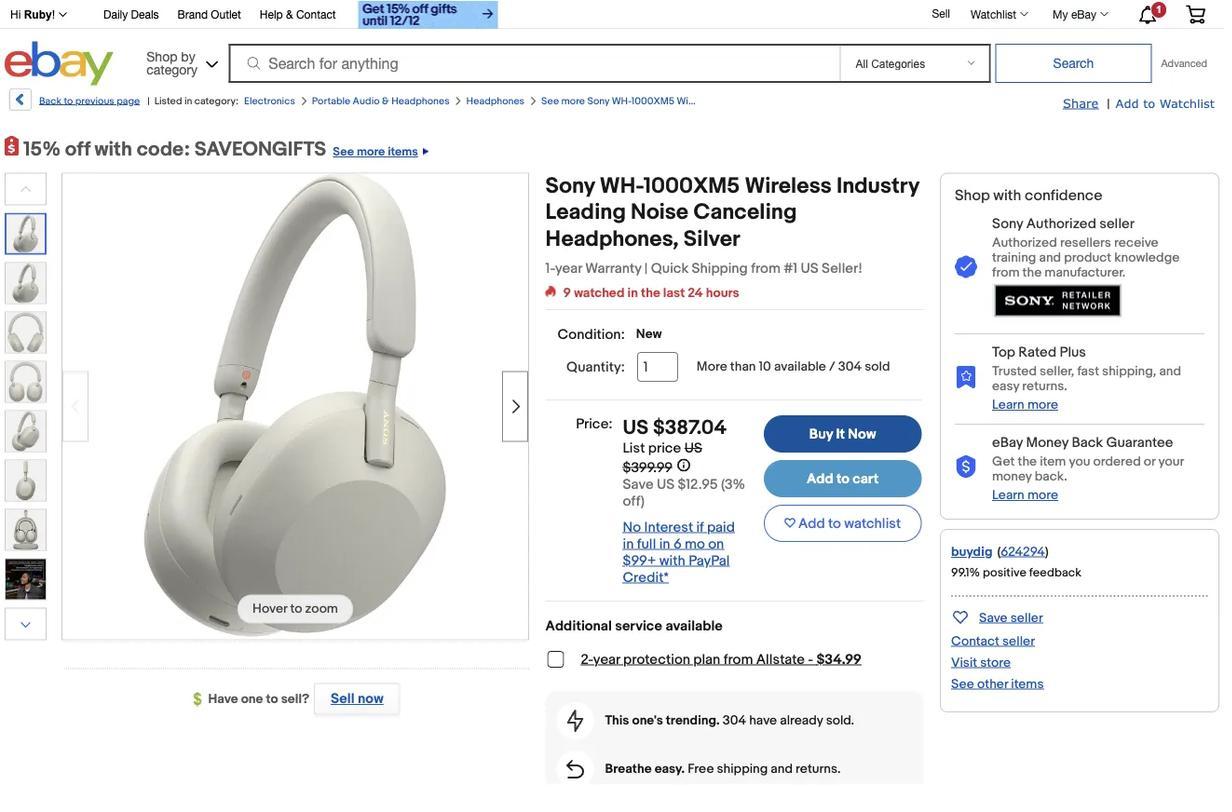 Task type: describe. For each thing, give the bounding box(es) containing it.
add to cart link
[[764, 461, 922, 498]]

returns. inside top rated plus trusted seller, fast shipping, and easy returns. learn more
[[1023, 379, 1068, 395]]

0 horizontal spatial |
[[147, 95, 150, 107]]

$99+
[[623, 553, 657, 570]]

trending.
[[666, 714, 720, 730]]

picture 8 of 12 image
[[6, 560, 46, 600]]

ebay inside account navigation
[[1072, 7, 1097, 21]]

the inside sony wh-1000xm5 wireless industry leading noise canceling headphones, silver main content
[[641, 285, 661, 301]]

returns. inside sony wh-1000xm5 wireless industry leading noise canceling headphones, silver main content
[[796, 762, 841, 778]]

price:
[[576, 416, 613, 433]]

ebay inside the ebay money back guarantee get the item you ordered or your money back. learn more
[[993, 435, 1024, 452]]

canceling for headp...
[[747, 95, 794, 107]]

to for watchlist
[[829, 516, 842, 532]]

the inside the ebay money back guarantee get the item you ordered or your money back. learn more
[[1018, 454, 1038, 470]]

sony for noise
[[546, 173, 595, 200]]

daily deals link
[[103, 5, 159, 26]]

us up list
[[623, 416, 649, 440]]

sold
[[865, 359, 891, 375]]

none submit inside shop by category banner
[[996, 44, 1153, 83]]

see more sony wh-1000xm5 wireless noise canceling headp... link
[[542, 95, 834, 107]]

learn more link for rated
[[993, 397, 1059, 413]]

top rated plus trusted seller, fast shipping, and easy returns. learn more
[[993, 344, 1182, 413]]

to for previous
[[64, 95, 73, 107]]

positive
[[983, 566, 1027, 581]]

rated
[[1019, 344, 1057, 361]]

money
[[993, 469, 1033, 485]]

to for cart
[[837, 471, 850, 488]]

headphones,
[[546, 226, 679, 253]]

training
[[993, 250, 1037, 266]]

condition:
[[558, 327, 625, 344]]

interest
[[645, 519, 694, 536]]

cart
[[853, 471, 879, 488]]

warranty
[[586, 260, 642, 277]]

silver
[[684, 226, 741, 253]]

other
[[978, 677, 1009, 692]]

see more items link
[[327, 138, 429, 162]]

0 vertical spatial wh-
[[612, 95, 632, 107]]

advanced link
[[1153, 45, 1218, 82]]

this one's trending. 304 have already sold.
[[606, 714, 855, 730]]

sony authorized seller authorized resellers receive training and product knowledge from the manufacturer.
[[993, 215, 1180, 281]]

noise for wireless
[[719, 95, 745, 107]]

save seller
[[980, 610, 1044, 626]]

sell for sell now
[[331, 691, 355, 708]]

1 button
[[1123, 1, 1172, 27]]

with details__icon image left breathe
[[567, 761, 585, 779]]

0 vertical spatial available
[[775, 359, 827, 375]]

resellers
[[1061, 235, 1112, 251]]

guarantee
[[1107, 435, 1174, 452]]

more inside the ebay money back guarantee get the item you ordered or your money back. learn more
[[1028, 488, 1059, 504]]

save seller button
[[952, 607, 1044, 628]]

headp...
[[796, 95, 834, 107]]

additional service available
[[546, 618, 723, 635]]

in down warranty
[[628, 285, 638, 301]]

picture 6 of 12 image
[[6, 461, 46, 501]]

shop by category
[[147, 48, 198, 77]]

fast
[[1078, 364, 1100, 380]]

from right plan
[[724, 652, 754, 669]]

2 headphones from the left
[[467, 95, 525, 107]]

manufacturer.
[[1045, 265, 1126, 281]]

money
[[1027, 435, 1069, 452]]

dollar sign image
[[193, 693, 208, 708]]

seller for save seller
[[1011, 610, 1044, 626]]

1 headphones from the left
[[392, 95, 450, 107]]

listed
[[154, 95, 182, 107]]

)
[[1046, 544, 1049, 560]]

already
[[781, 714, 824, 730]]

back inside the ebay money back guarantee get the item you ordered or your money back. learn more
[[1072, 435, 1104, 452]]

mo
[[685, 536, 706, 553]]

portable audio & headphones link
[[312, 95, 450, 107]]

24
[[688, 285, 704, 301]]

learn inside the ebay money back guarantee get the item you ordered or your money back. learn more
[[993, 488, 1025, 504]]

in right listed
[[184, 95, 192, 107]]

9 watched in the last 24 hours
[[564, 285, 740, 301]]

15%
[[23, 138, 61, 162]]

your
[[1159, 454, 1185, 470]]

save us $12.95 (3% off)
[[623, 476, 746, 510]]

1000xm5 inside sony wh-1000xm5 wireless industry leading noise canceling headphones, silver 1-year warranty | quick shipping from #1 us seller!
[[644, 173, 740, 200]]

and for seller
[[1040, 250, 1062, 266]]

1 vertical spatial with
[[994, 187, 1022, 205]]

/
[[830, 359, 836, 375]]

2-year protection plan from allstate - $34.99
[[581, 652, 862, 669]]

sold.
[[827, 714, 855, 730]]

confidence
[[1025, 187, 1103, 205]]

more down audio at top
[[357, 145, 385, 159]]

seller inside sony authorized seller authorized resellers receive training and product knowledge from the manufacturer.
[[1100, 215, 1135, 232]]

watchlist link
[[961, 3, 1038, 25]]

back to previous page
[[39, 95, 140, 107]]

0 vertical spatial sony
[[588, 95, 610, 107]]

have
[[208, 692, 238, 708]]

audio
[[353, 95, 380, 107]]

9
[[564, 285, 572, 301]]

sony wh-1000xm5 wireless industry leading noise canceling headphones, silver 1-year warranty | quick shipping from #1 us seller!
[[546, 173, 920, 277]]

more inside top rated plus trusted seller, fast shipping, and easy returns. learn more
[[1028, 397, 1059, 413]]

hi
[[10, 8, 21, 21]]

protection
[[624, 652, 691, 669]]

$387.04
[[653, 416, 727, 440]]

Quantity: text field
[[637, 352, 678, 382]]

with inside "no interest if paid in full in 6 mo on $99+ with paypal credit*"
[[660, 553, 686, 570]]

ruby
[[24, 8, 52, 21]]

us inside sony wh-1000xm5 wireless industry leading noise canceling headphones, silver 1-year warranty | quick shipping from #1 us seller!
[[801, 260, 819, 277]]

no interest if paid in full in 6 mo on $99+ with paypal credit* link
[[623, 519, 735, 586]]

-
[[809, 652, 814, 669]]

shop for shop with confidence
[[956, 187, 991, 205]]

year inside sony wh-1000xm5 wireless industry leading noise canceling headphones, silver 1-year warranty | quick shipping from #1 us seller!
[[556, 260, 582, 277]]

item
[[1041, 454, 1067, 470]]

category:
[[195, 95, 239, 107]]

my ebay link
[[1043, 3, 1118, 25]]

more down the search for anything text box
[[562, 95, 585, 107]]

to inside "share | add to watchlist"
[[1144, 96, 1156, 110]]

sell?
[[281, 692, 310, 708]]

wh- inside sony wh-1000xm5 wireless industry leading noise canceling headphones, silver 1-year warranty | quick shipping from #1 us seller!
[[600, 173, 644, 200]]

by
[[181, 48, 195, 64]]

daily
[[103, 8, 128, 21]]

in left full at the bottom
[[623, 536, 634, 553]]

noise for leading
[[631, 200, 689, 226]]

sell now link
[[310, 684, 400, 715]]

no
[[623, 519, 642, 536]]

$399.99
[[623, 460, 673, 476]]

plan
[[694, 652, 721, 669]]

share
[[1064, 96, 1099, 110]]

portable
[[312, 95, 351, 107]]

trusted
[[993, 364, 1038, 380]]

1 vertical spatial authorized
[[993, 235, 1058, 251]]

breathe
[[606, 762, 652, 778]]

sony for training
[[993, 215, 1024, 232]]



Task type: vqa. For each thing, say whether or not it's contained in the screenshot.
Contact
yes



Task type: locate. For each thing, give the bounding box(es) containing it.
help
[[260, 8, 283, 21]]

& right audio at top
[[382, 95, 389, 107]]

1000xm5 up silver
[[644, 173, 740, 200]]

have
[[750, 714, 778, 730]]

us inside save us $12.95 (3% off)
[[657, 476, 675, 493]]

you
[[1070, 454, 1091, 470]]

product
[[1065, 250, 1112, 266]]

1 horizontal spatial noise
[[719, 95, 745, 107]]

0 vertical spatial sell
[[933, 7, 951, 20]]

1 vertical spatial &
[[382, 95, 389, 107]]

sony inside sony authorized seller authorized resellers receive training and product knowledge from the manufacturer.
[[993, 215, 1024, 232]]

us $399.99
[[623, 441, 703, 476]]

1 vertical spatial back
[[1072, 435, 1104, 452]]

2 learn more link from the top
[[993, 488, 1059, 504]]

watched
[[574, 285, 625, 301]]

authorized down shop with confidence
[[993, 235, 1058, 251]]

wh-
[[612, 95, 632, 107], [600, 173, 644, 200]]

add for add to cart
[[807, 471, 834, 488]]

ebay right my
[[1072, 7, 1097, 21]]

and for plus
[[1160, 364, 1182, 380]]

with details__icon image left get
[[956, 456, 978, 479]]

the left "last"
[[641, 285, 661, 301]]

with right full at the bottom
[[660, 553, 686, 570]]

save
[[623, 476, 654, 493], [980, 610, 1008, 626]]

1 horizontal spatial year
[[594, 652, 621, 669]]

1 learn from the top
[[993, 397, 1025, 413]]

headphones link
[[467, 95, 525, 107]]

2 horizontal spatial and
[[1160, 364, 1182, 380]]

0 horizontal spatial wireless
[[677, 95, 716, 107]]

allstate
[[757, 652, 805, 669]]

to left previous
[[64, 95, 73, 107]]

0 vertical spatial add
[[1116, 96, 1140, 110]]

more down back.
[[1028, 488, 1059, 504]]

| left the quick
[[645, 260, 648, 277]]

0 vertical spatial canceling
[[747, 95, 794, 107]]

| listed in category:
[[147, 95, 239, 107]]

from up sony logo on the right of page
[[993, 265, 1020, 281]]

sell
[[933, 7, 951, 20], [331, 691, 355, 708]]

picture 4 of 12 image
[[6, 362, 46, 402]]

wireless inside sony wh-1000xm5 wireless industry leading noise canceling headphones, silver 1-year warranty | quick shipping from #1 us seller!
[[745, 173, 832, 200]]

off
[[65, 138, 90, 162]]

0 vertical spatial with
[[95, 138, 132, 162]]

picture 3 of 12 image
[[6, 313, 46, 353]]

0 vertical spatial 1000xm5
[[632, 95, 675, 107]]

save for save seller
[[980, 610, 1008, 626]]

1 vertical spatial see
[[333, 145, 354, 159]]

full
[[637, 536, 657, 553]]

10
[[759, 359, 772, 375]]

picture 2 of 12 image
[[6, 263, 46, 303]]

ordered
[[1094, 454, 1142, 470]]

price
[[649, 441, 682, 457]]

1000xm5 down shop by category banner
[[632, 95, 675, 107]]

watchlist down advanced link
[[1160, 96, 1216, 110]]

0 horizontal spatial available
[[666, 618, 723, 635]]

us right #1
[[801, 260, 819, 277]]

0 vertical spatial the
[[1023, 265, 1042, 281]]

buydig ( 624294 ) 99.1% positive feedback
[[952, 544, 1082, 581]]

0 vertical spatial seller
[[1100, 215, 1135, 232]]

0 horizontal spatial shop
[[147, 48, 178, 64]]

and inside top rated plus trusted seller, fast shipping, and easy returns. learn more
[[1160, 364, 1182, 380]]

304
[[839, 359, 862, 375], [723, 714, 747, 730]]

last
[[664, 285, 685, 301]]

1 horizontal spatial see
[[542, 95, 559, 107]]

save down list
[[623, 476, 654, 493]]

and right shipping,
[[1160, 364, 1182, 380]]

1 vertical spatial canceling
[[694, 200, 797, 226]]

ebay money back guarantee get the item you ordered or your money back. learn more
[[993, 435, 1185, 504]]

the right get
[[1018, 454, 1038, 470]]

2 vertical spatial sony
[[993, 215, 1024, 232]]

| right share button
[[1108, 96, 1111, 112]]

contact inside account navigation
[[296, 8, 336, 21]]

& inside account navigation
[[286, 8, 293, 21]]

watchlist inside "share | add to watchlist"
[[1160, 96, 1216, 110]]

learn more link down money
[[993, 488, 1059, 504]]

with left confidence
[[994, 187, 1022, 205]]

0 horizontal spatial contact
[[296, 8, 336, 21]]

buydig
[[952, 545, 993, 561]]

see down portable at left
[[333, 145, 354, 159]]

0 vertical spatial learn more link
[[993, 397, 1059, 413]]

the inside sony authorized seller authorized resellers receive training and product knowledge from the manufacturer.
[[1023, 265, 1042, 281]]

to left watchlist
[[829, 516, 842, 532]]

share button
[[1064, 95, 1099, 112]]

with right off
[[95, 138, 132, 162]]

noise up the quick
[[631, 200, 689, 226]]

seller up contact seller link
[[1011, 610, 1044, 626]]

my ebay
[[1054, 7, 1097, 21]]

0 horizontal spatial noise
[[631, 200, 689, 226]]

visit
[[952, 655, 978, 671]]

with details__icon image for sony
[[956, 256, 978, 279]]

$34.99
[[817, 652, 862, 669]]

brand outlet link
[[178, 5, 241, 26]]

0 horizontal spatial save
[[623, 476, 654, 493]]

2 learn from the top
[[993, 488, 1025, 504]]

with details__icon image for top
[[956, 366, 978, 389]]

1
[[1157, 4, 1163, 15]]

saveongifts
[[195, 138, 327, 162]]

us left $12.95
[[657, 476, 675, 493]]

sony inside sony wh-1000xm5 wireless industry leading noise canceling headphones, silver 1-year warranty | quick shipping from #1 us seller!
[[546, 173, 595, 200]]

one's
[[633, 714, 664, 730]]

$12.95
[[678, 476, 718, 493]]

1 horizontal spatial contact
[[952, 634, 1000, 650]]

2 horizontal spatial see
[[952, 677, 975, 692]]

1 horizontal spatial and
[[1040, 250, 1062, 266]]

shipping
[[692, 260, 748, 277]]

more
[[697, 359, 728, 375]]

!
[[52, 8, 55, 21]]

items inside "contact seller visit store see other items"
[[1012, 677, 1045, 692]]

save inside save us $12.95 (3% off)
[[623, 476, 654, 493]]

2 vertical spatial seller
[[1003, 634, 1036, 650]]

to left cart
[[837, 471, 850, 488]]

list price
[[623, 441, 685, 457]]

sell for sell
[[933, 7, 951, 20]]

us inside us $399.99
[[685, 441, 703, 457]]

2-
[[581, 652, 594, 669]]

1 horizontal spatial sell
[[933, 7, 951, 20]]

breathe easy. free shipping and returns.
[[606, 762, 841, 778]]

0 horizontal spatial ebay
[[993, 435, 1024, 452]]

1 vertical spatial and
[[1160, 364, 1182, 380]]

to down advanced link
[[1144, 96, 1156, 110]]

1-
[[546, 260, 556, 277]]

1 vertical spatial wireless
[[745, 173, 832, 200]]

deals
[[131, 8, 159, 21]]

sony down shop by category banner
[[588, 95, 610, 107]]

1 horizontal spatial save
[[980, 610, 1008, 626]]

1 horizontal spatial wireless
[[745, 173, 832, 200]]

industry
[[837, 173, 920, 200]]

to inside button
[[829, 516, 842, 532]]

0 vertical spatial &
[[286, 8, 293, 21]]

1 horizontal spatial returns.
[[1023, 379, 1068, 395]]

1 horizontal spatial 304
[[839, 359, 862, 375]]

1 vertical spatial learn more link
[[993, 488, 1059, 504]]

us down $387.04
[[685, 441, 703, 457]]

see for see more sony wh-1000xm5 wireless noise canceling headp...
[[542, 95, 559, 107]]

2 horizontal spatial with
[[994, 187, 1022, 205]]

items down portable audio & headphones
[[388, 145, 418, 159]]

with details__icon image left the training
[[956, 256, 978, 279]]

save inside save seller button
[[980, 610, 1008, 626]]

sony wh-1000xm5 wireless industry leading noise canceling headphones, silver - picture 1 of 12 image
[[62, 172, 529, 638]]

0 vertical spatial back
[[39, 95, 62, 107]]

1 horizontal spatial |
[[645, 260, 648, 277]]

1 learn more link from the top
[[993, 397, 1059, 413]]

0 horizontal spatial and
[[771, 762, 793, 778]]

from inside sony wh-1000xm5 wireless industry leading noise canceling headphones, silver 1-year warranty | quick shipping from #1 us seller!
[[752, 260, 781, 277]]

with details__icon image for ebay
[[956, 456, 978, 479]]

add to watchlist link
[[1116, 95, 1216, 112]]

this
[[606, 714, 630, 730]]

and inside sony wh-1000xm5 wireless industry leading noise canceling headphones, silver main content
[[771, 762, 793, 778]]

0 vertical spatial watchlist
[[971, 7, 1017, 21]]

1 vertical spatial year
[[594, 652, 621, 669]]

previous
[[75, 95, 114, 107]]

0 horizontal spatial 304
[[723, 714, 747, 730]]

see inside "contact seller visit store see other items"
[[952, 677, 975, 692]]

1 vertical spatial save
[[980, 610, 1008, 626]]

headphones down the search for anything text box
[[467, 95, 525, 107]]

0 horizontal spatial sell
[[331, 691, 355, 708]]

add to watchlist button
[[764, 505, 922, 543]]

paypal
[[689, 553, 730, 570]]

sony wh-1000xm5 wireless industry leading noise canceling headphones, silver main content
[[546, 173, 924, 786]]

#1
[[784, 260, 798, 277]]

shop inside the shop by category
[[147, 48, 178, 64]]

learn more link down easy
[[993, 397, 1059, 413]]

1 vertical spatial ebay
[[993, 435, 1024, 452]]

quantity:
[[567, 359, 625, 376]]

sell inside account navigation
[[933, 7, 951, 20]]

see for see more items
[[333, 145, 354, 159]]

your shopping cart image
[[1186, 5, 1207, 24]]

help & contact link
[[260, 5, 336, 26]]

learn down money
[[993, 488, 1025, 504]]

wh- down shop by category banner
[[612, 95, 632, 107]]

| inside sony wh-1000xm5 wireless industry leading noise canceling headphones, silver 1-year warranty | quick shipping from #1 us seller!
[[645, 260, 648, 277]]

0 vertical spatial see
[[542, 95, 559, 107]]

add inside button
[[799, 516, 826, 532]]

1 horizontal spatial back
[[1072, 435, 1104, 452]]

seller for contact seller visit store see other items
[[1003, 634, 1036, 650]]

|
[[147, 95, 150, 107], [1108, 96, 1111, 112], [645, 260, 648, 277]]

0 vertical spatial 304
[[839, 359, 862, 375]]

watchlist right "sell" link on the top of page
[[971, 7, 1017, 21]]

1 vertical spatial 1000xm5
[[644, 173, 740, 200]]

the up sony logo on the right of page
[[1023, 265, 1042, 281]]

top
[[993, 344, 1016, 361]]

shop left by
[[147, 48, 178, 64]]

sony up the training
[[993, 215, 1024, 232]]

& right help at the top left of page
[[286, 8, 293, 21]]

0 horizontal spatial back
[[39, 95, 62, 107]]

returns. down rated
[[1023, 379, 1068, 395]]

0 horizontal spatial &
[[286, 8, 293, 21]]

2 horizontal spatial |
[[1108, 96, 1111, 112]]

account navigation
[[0, 0, 1220, 31]]

0 horizontal spatial see
[[333, 145, 354, 159]]

headphones right audio at top
[[392, 95, 450, 107]]

returns. down 'already'
[[796, 762, 841, 778]]

624294 link
[[1002, 544, 1046, 560]]

0 vertical spatial save
[[623, 476, 654, 493]]

buy it now link
[[764, 416, 922, 453]]

seller down save seller
[[1003, 634, 1036, 650]]

seller inside button
[[1011, 610, 1044, 626]]

sell left watchlist link
[[933, 7, 951, 20]]

back to previous page link
[[7, 89, 140, 117]]

from inside sony authorized seller authorized resellers receive training and product knowledge from the manufacturer.
[[993, 265, 1020, 281]]

headphones
[[392, 95, 450, 107], [467, 95, 525, 107]]

2 vertical spatial with
[[660, 553, 686, 570]]

contact right help at the top left of page
[[296, 8, 336, 21]]

authorized
[[1027, 215, 1097, 232], [993, 235, 1058, 251]]

noise left 'headp...'
[[719, 95, 745, 107]]

1 horizontal spatial with
[[660, 553, 686, 570]]

get an extra 15% off image
[[359, 1, 498, 29]]

1 vertical spatial available
[[666, 618, 723, 635]]

easy.
[[655, 762, 685, 778]]

2 vertical spatial the
[[1018, 454, 1038, 470]]

shop with confidence
[[956, 187, 1103, 205]]

| left listed
[[147, 95, 150, 107]]

seller up receive
[[1100, 215, 1135, 232]]

| inside "share | add to watchlist"
[[1108, 96, 1111, 112]]

shop for shop by category
[[147, 48, 178, 64]]

1 vertical spatial shop
[[956, 187, 991, 205]]

1 vertical spatial returns.
[[796, 762, 841, 778]]

0 vertical spatial shop
[[147, 48, 178, 64]]

add inside "share | add to watchlist"
[[1116, 96, 1140, 110]]

watchlist inside account navigation
[[971, 7, 1017, 21]]

see down visit
[[952, 677, 975, 692]]

hi ruby !
[[10, 8, 55, 21]]

0 horizontal spatial returns.
[[796, 762, 841, 778]]

back.
[[1035, 469, 1068, 485]]

wireless
[[677, 95, 716, 107], [745, 173, 832, 200]]

daily deals
[[103, 8, 159, 21]]

None submit
[[996, 44, 1153, 83]]

1 vertical spatial watchlist
[[1160, 96, 1216, 110]]

it
[[837, 426, 846, 443]]

1 horizontal spatial watchlist
[[1160, 96, 1216, 110]]

knowledge
[[1115, 250, 1180, 266]]

1 horizontal spatial &
[[382, 95, 389, 107]]

back left previous
[[39, 95, 62, 107]]

add
[[1116, 96, 1140, 110], [807, 471, 834, 488], [799, 516, 826, 532]]

see down the search for anything text box
[[542, 95, 559, 107]]

sell left now
[[331, 691, 355, 708]]

items right the other at bottom right
[[1012, 677, 1045, 692]]

with details__icon image left easy
[[956, 366, 978, 389]]

picture 1 of 12 image
[[7, 215, 45, 253]]

1 horizontal spatial headphones
[[467, 95, 525, 107]]

save up contact seller link
[[980, 610, 1008, 626]]

0 vertical spatial items
[[388, 145, 418, 159]]

from
[[752, 260, 781, 277], [993, 265, 1020, 281], [724, 652, 754, 669]]

learn inside top rated plus trusted seller, fast shipping, and easy returns. learn more
[[993, 397, 1025, 413]]

0 vertical spatial authorized
[[1027, 215, 1097, 232]]

canceling inside sony wh-1000xm5 wireless industry leading noise canceling headphones, silver 1-year warranty | quick shipping from #1 us seller!
[[694, 200, 797, 226]]

1 vertical spatial sell
[[331, 691, 355, 708]]

sell now
[[331, 691, 384, 708]]

available left /
[[775, 359, 827, 375]]

2 vertical spatial add
[[799, 516, 826, 532]]

add down buy
[[807, 471, 834, 488]]

no interest if paid in full in 6 mo on $99+ with paypal credit*
[[623, 519, 735, 586]]

1 vertical spatial items
[[1012, 677, 1045, 692]]

in
[[184, 95, 192, 107], [628, 285, 638, 301], [623, 536, 634, 553], [660, 536, 671, 553]]

shop by category banner
[[0, 0, 1220, 90]]

items
[[388, 145, 418, 159], [1012, 677, 1045, 692]]

returns.
[[1023, 379, 1068, 395], [796, 762, 841, 778]]

paid
[[707, 519, 735, 536]]

now
[[358, 691, 384, 708]]

2 vertical spatial and
[[771, 762, 793, 778]]

available up plan
[[666, 618, 723, 635]]

in left 6
[[660, 536, 671, 553]]

sell inside "link"
[[331, 691, 355, 708]]

more than 10 available / 304 sold
[[697, 359, 891, 375]]

electronics
[[244, 95, 295, 107]]

list
[[623, 441, 645, 457]]

canceling left 'headp...'
[[747, 95, 794, 107]]

0 horizontal spatial items
[[388, 145, 418, 159]]

learn down easy
[[993, 397, 1025, 413]]

seller,
[[1040, 364, 1075, 380]]

noise inside sony wh-1000xm5 wireless industry leading noise canceling headphones, silver 1-year warranty | quick shipping from #1 us seller!
[[631, 200, 689, 226]]

canceling for headphones,
[[694, 200, 797, 226]]

contact up visit store link
[[952, 634, 1000, 650]]

1 vertical spatial noise
[[631, 200, 689, 226]]

0 horizontal spatial year
[[556, 260, 582, 277]]

add down add to cart link
[[799, 516, 826, 532]]

sony up headphones, in the top of the page
[[546, 173, 595, 200]]

to right one
[[266, 692, 278, 708]]

back up you
[[1072, 435, 1104, 452]]

add right share
[[1116, 96, 1140, 110]]

1 horizontal spatial ebay
[[1072, 7, 1097, 21]]

0 vertical spatial returns.
[[1023, 379, 1068, 395]]

1 horizontal spatial items
[[1012, 677, 1045, 692]]

15% off with code: saveongifts
[[23, 138, 327, 162]]

learn more link for money
[[993, 488, 1059, 504]]

shop left confidence
[[956, 187, 991, 205]]

canceling
[[747, 95, 794, 107], [694, 200, 797, 226]]

contact seller link
[[952, 634, 1036, 650]]

add to cart
[[807, 471, 879, 488]]

save for save us $12.95 (3% off)
[[623, 476, 654, 493]]

2 vertical spatial see
[[952, 677, 975, 692]]

picture 7 of 12 image
[[6, 510, 46, 550]]

new
[[637, 326, 662, 342]]

page
[[117, 95, 140, 107]]

304 right /
[[839, 359, 862, 375]]

0 vertical spatial contact
[[296, 8, 336, 21]]

and right the training
[[1040, 250, 1062, 266]]

see inside see more items link
[[333, 145, 354, 159]]

contact inside "contact seller visit store see other items"
[[952, 634, 1000, 650]]

seller inside "contact seller visit store see other items"
[[1003, 634, 1036, 650]]

year up 9
[[556, 260, 582, 277]]

and inside sony authorized seller authorized resellers receive training and product knowledge from the manufacturer.
[[1040, 250, 1062, 266]]

0 vertical spatial year
[[556, 260, 582, 277]]

year down additional service available
[[594, 652, 621, 669]]

add for add to watchlist
[[799, 516, 826, 532]]

see more items
[[333, 145, 418, 159]]

and right shipping
[[771, 762, 793, 778]]

0 horizontal spatial headphones
[[392, 95, 450, 107]]

1 vertical spatial 304
[[723, 714, 747, 730]]

with details__icon image
[[956, 256, 978, 279], [956, 366, 978, 389], [956, 456, 978, 479], [567, 710, 584, 733], [567, 761, 585, 779]]

1 vertical spatial seller
[[1011, 610, 1044, 626]]

1 vertical spatial the
[[641, 285, 661, 301]]

304 left have
[[723, 714, 747, 730]]

items inside see more items link
[[388, 145, 418, 159]]

Search for anything text field
[[231, 46, 837, 81]]

(3%
[[721, 476, 746, 493]]

0 vertical spatial noise
[[719, 95, 745, 107]]

0 vertical spatial and
[[1040, 250, 1062, 266]]

1 vertical spatial sony
[[546, 173, 595, 200]]

shop by category button
[[138, 41, 222, 82]]

1 vertical spatial add
[[807, 471, 834, 488]]

canceling up shipping on the top right
[[694, 200, 797, 226]]

picture 5 of 12 image
[[6, 412, 46, 452]]

authorized down confidence
[[1027, 215, 1097, 232]]

with details__icon image left this
[[567, 710, 584, 733]]

wh- up headphones, in the top of the page
[[600, 173, 644, 200]]

from left #1
[[752, 260, 781, 277]]

6
[[674, 536, 682, 553]]

0 horizontal spatial with
[[95, 138, 132, 162]]

0 horizontal spatial watchlist
[[971, 7, 1017, 21]]

ebay up get
[[993, 435, 1024, 452]]

sony logo image
[[993, 284, 1123, 318]]

more down seller,
[[1028, 397, 1059, 413]]

0 vertical spatial wireless
[[677, 95, 716, 107]]



